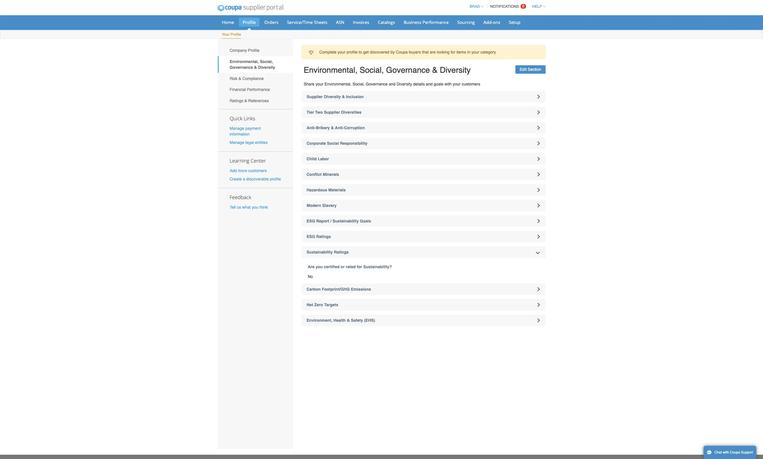 Task type: vqa. For each thing, say whether or not it's contained in the screenshot.
Request Participation button associated with 10/24/23 02:53 PM UTC
no



Task type: describe. For each thing, give the bounding box(es) containing it.
conflict
[[307, 172, 322, 177]]

business
[[404, 19, 422, 25]]

environment,
[[307, 318, 333, 323]]

service/time
[[287, 19, 313, 25]]

2 and from the left
[[426, 82, 433, 86]]

company profile
[[230, 48, 260, 53]]

add more customers link
[[230, 168, 267, 173]]

inclusion
[[346, 94, 364, 99]]

& inside 'dropdown button'
[[342, 94, 345, 99]]

think
[[260, 205, 268, 210]]

brad link
[[467, 4, 484, 9]]

legal
[[246, 140, 254, 145]]

sustainability?
[[364, 265, 392, 269]]

your right the complete
[[338, 50, 346, 54]]

& inside heading
[[331, 125, 334, 130]]

child labor heading
[[302, 153, 546, 165]]

are
[[308, 265, 315, 269]]

safety
[[351, 318, 363, 323]]

sustainability inside sustainability ratings dropdown button
[[307, 250, 333, 254]]

or
[[341, 265, 345, 269]]

social, inside the environmental, social, governance & diversity
[[260, 59, 273, 64]]

health
[[334, 318, 346, 323]]

anti-bribery & anti-corruption
[[307, 125, 365, 130]]

ons
[[493, 19, 501, 25]]

anti-bribery & anti-corruption heading
[[302, 122, 546, 134]]

sheets
[[314, 19, 328, 25]]

your profile link
[[222, 31, 242, 39]]

corporate social responsibility
[[307, 141, 368, 146]]

help link
[[530, 4, 546, 9]]

esg for esg ratings
[[307, 234, 315, 239]]

manage payment information link
[[230, 126, 261, 136]]

responsibility
[[340, 141, 368, 146]]

2 vertical spatial environmental,
[[325, 82, 352, 86]]

& up the goals
[[433, 65, 438, 75]]

conflict minerals
[[307, 172, 339, 177]]

what
[[242, 205, 251, 210]]

certified
[[324, 265, 340, 269]]

for inside complete your profile to get discovered by coupa buyers that are looking for items in your category. alert
[[451, 50, 456, 54]]

invoices link
[[350, 18, 373, 26]]

0 vertical spatial environmental,
[[230, 59, 259, 64]]

child labor
[[307, 157, 329, 161]]

goals
[[360, 219, 371, 223]]

service/time sheets
[[287, 19, 328, 25]]

0 horizontal spatial customers
[[248, 168, 267, 173]]

financial
[[230, 87, 246, 92]]

profile for company profile
[[248, 48, 260, 53]]

details
[[413, 82, 425, 86]]

performance for business performance
[[423, 19, 449, 25]]

net zero targets heading
[[302, 299, 546, 311]]

create a discoverable profile
[[230, 177, 281, 181]]

corporate
[[307, 141, 326, 146]]

esg ratings
[[307, 234, 331, 239]]

2 vertical spatial social,
[[353, 82, 365, 86]]

report
[[316, 219, 329, 223]]

in
[[468, 50, 471, 54]]

& inside the environmental, social, governance & diversity
[[254, 65, 257, 70]]

brad
[[470, 4, 480, 9]]

notifications 0
[[491, 4, 525, 9]]

company
[[230, 48, 247, 53]]

slavery
[[323, 203, 337, 208]]

modern
[[307, 203, 321, 208]]

& down financial performance
[[245, 98, 247, 103]]

two
[[315, 110, 323, 115]]

get
[[363, 50, 369, 54]]

tell us what you think button
[[230, 204, 268, 210]]

links
[[244, 115, 255, 122]]

manage payment information
[[230, 126, 261, 136]]

conflict minerals heading
[[302, 169, 546, 180]]

business performance
[[404, 19, 449, 25]]

net zero targets button
[[302, 299, 546, 311]]

child labor button
[[302, 153, 546, 165]]

manage for manage payment information
[[230, 126, 244, 131]]

(ehs)
[[364, 318, 375, 323]]

tier
[[307, 110, 314, 115]]

chat with coupa support
[[715, 450, 754, 454]]

performance for financial performance
[[247, 87, 270, 92]]

modern slavery heading
[[302, 200, 546, 211]]

hazardous materials
[[307, 188, 346, 192]]

environmental, social, governance & diversity link
[[218, 56, 293, 73]]

supplier diversity & inclusion heading
[[302, 91, 546, 102]]

tell
[[230, 205, 236, 210]]

social
[[327, 141, 339, 146]]

hazardous materials heading
[[302, 184, 546, 196]]

category.
[[481, 50, 497, 54]]

tier two supplier diversities
[[307, 110, 362, 115]]

complete your profile to get discovered by coupa buyers that are looking for items in your category.
[[320, 50, 497, 54]]

esg for esg report / sustainability goals
[[307, 219, 315, 223]]

navigation containing notifications 0
[[467, 1, 546, 12]]

chat
[[715, 450, 722, 454]]

payment
[[246, 126, 261, 131]]

sustainability ratings
[[307, 250, 349, 254]]

carbon footprint/ghg emissions heading
[[302, 284, 546, 295]]

ratings & references link
[[218, 95, 293, 106]]

corruption
[[344, 125, 365, 130]]

carbon footprint/ghg emissions button
[[302, 284, 546, 295]]

are
[[430, 50, 436, 54]]

tell us what you think
[[230, 205, 268, 210]]

esg report / sustainability goals heading
[[302, 215, 546, 227]]

service/time sheets link
[[284, 18, 331, 26]]

carbon
[[307, 287, 321, 292]]

are you certified or rated for sustainability?
[[308, 265, 392, 269]]

esg ratings button
[[302, 231, 546, 242]]

with inside button
[[723, 450, 729, 454]]

your right the goals
[[453, 82, 461, 86]]

1 horizontal spatial customers
[[462, 82, 481, 86]]

1 vertical spatial you
[[316, 265, 323, 269]]

create a discoverable profile link
[[230, 177, 281, 181]]

footprint/ghg
[[322, 287, 350, 292]]

diversity inside 'dropdown button'
[[324, 94, 341, 99]]

setup link
[[505, 18, 525, 26]]

ratings inside ratings & references link
[[230, 98, 244, 103]]

modern slavery button
[[302, 200, 546, 211]]

ratings for esg
[[316, 234, 331, 239]]

diversity left details on the top of page
[[397, 82, 412, 86]]

share your environmental, social, governance and diversity details and goals with your customers
[[304, 82, 481, 86]]

sourcing link
[[454, 18, 479, 26]]



Task type: locate. For each thing, give the bounding box(es) containing it.
0 vertical spatial performance
[[423, 19, 449, 25]]

hazardous materials button
[[302, 184, 546, 196]]

add-ons
[[484, 19, 501, 25]]

social, down company profile link
[[260, 59, 273, 64]]

0 horizontal spatial you
[[252, 205, 259, 210]]

0 vertical spatial esg
[[307, 219, 315, 223]]

0 horizontal spatial and
[[389, 82, 396, 86]]

2 vertical spatial ratings
[[334, 250, 349, 254]]

1 horizontal spatial environmental, social, governance & diversity
[[304, 65, 471, 75]]

governance
[[230, 65, 253, 70], [386, 65, 430, 75], [366, 82, 388, 86]]

anti- up "corporate social responsibility"
[[335, 125, 344, 130]]

& inside "link"
[[239, 76, 241, 81]]

home
[[222, 19, 234, 25]]

learning center
[[230, 157, 266, 164]]

discovered
[[370, 50, 390, 54]]

profile down coupa supplier portal image at top left
[[243, 19, 256, 25]]

and left details on the top of page
[[389, 82, 396, 86]]

1 horizontal spatial anti-
[[335, 125, 344, 130]]

esg ratings heading
[[302, 231, 546, 242]]

1 vertical spatial customers
[[248, 168, 267, 173]]

buyers
[[409, 50, 421, 54]]

compliance
[[243, 76, 264, 81]]

financial performance link
[[218, 84, 293, 95]]

modern slavery
[[307, 203, 337, 208]]

for right rated
[[357, 265, 362, 269]]

0 vertical spatial social,
[[260, 59, 273, 64]]

supplier inside dropdown button
[[324, 110, 340, 115]]

1 vertical spatial manage
[[230, 140, 244, 145]]

sustainability ratings button
[[302, 246, 546, 258]]

performance up 'references'
[[247, 87, 270, 92]]

1 anti- from the left
[[307, 125, 316, 130]]

ratings down financial
[[230, 98, 244, 103]]

navigation
[[467, 1, 546, 12]]

0 vertical spatial for
[[451, 50, 456, 54]]

social,
[[260, 59, 273, 64], [360, 65, 384, 75], [353, 82, 365, 86]]

0 vertical spatial coupa
[[396, 50, 408, 54]]

edit section
[[520, 67, 542, 72]]

orders link
[[261, 18, 282, 26]]

/
[[331, 219, 332, 223]]

corporate social responsibility button
[[302, 138, 546, 149]]

supplier inside 'dropdown button'
[[307, 94, 323, 99]]

tier two supplier diversities heading
[[302, 106, 546, 118]]

coupa
[[396, 50, 408, 54], [730, 450, 741, 454]]

information
[[230, 132, 250, 136]]

ratings inside sustainability ratings dropdown button
[[334, 250, 349, 254]]

1 vertical spatial supplier
[[324, 110, 340, 115]]

& right risk
[[239, 76, 241, 81]]

sustainability ratings heading
[[302, 246, 546, 258]]

ratings & references
[[230, 98, 269, 103]]

create
[[230, 177, 242, 181]]

manage for manage legal entities
[[230, 140, 244, 145]]

social, up inclusion
[[353, 82, 365, 86]]

0 vertical spatial manage
[[230, 126, 244, 131]]

esg inside heading
[[307, 219, 315, 223]]

supplier right two
[[324, 110, 340, 115]]

1 horizontal spatial ratings
[[316, 234, 331, 239]]

entities
[[255, 140, 268, 145]]

performance right "business"
[[423, 19, 449, 25]]

& right bribery
[[331, 125, 334, 130]]

discoverable
[[246, 177, 269, 181]]

for left items
[[451, 50, 456, 54]]

diversity
[[258, 65, 275, 70], [440, 65, 471, 75], [397, 82, 412, 86], [324, 94, 341, 99]]

add-ons link
[[480, 18, 504, 26]]

1 horizontal spatial you
[[316, 265, 323, 269]]

a
[[243, 177, 245, 181]]

0 horizontal spatial supplier
[[307, 94, 323, 99]]

esg inside heading
[[307, 234, 315, 239]]

environmental, down the complete
[[304, 65, 358, 75]]

environmental,
[[230, 59, 259, 64], [304, 65, 358, 75], [325, 82, 352, 86]]

manage inside manage payment information
[[230, 126, 244, 131]]

ratings for sustainability
[[334, 250, 349, 254]]

profile right your
[[231, 32, 241, 37]]

bribery
[[316, 125, 330, 130]]

and
[[389, 82, 396, 86], [426, 82, 433, 86]]

0 vertical spatial profile
[[243, 19, 256, 25]]

0 vertical spatial you
[[252, 205, 259, 210]]

coupa right by
[[396, 50, 408, 54]]

ratings up or
[[334, 250, 349, 254]]

2 esg from the top
[[307, 234, 315, 239]]

& left inclusion
[[342, 94, 345, 99]]

esg up sustainability ratings
[[307, 234, 315, 239]]

1 vertical spatial with
[[723, 450, 729, 454]]

0 vertical spatial profile
[[347, 50, 358, 54]]

1 vertical spatial coupa
[[730, 450, 741, 454]]

esg left report
[[307, 219, 315, 223]]

0 horizontal spatial performance
[[247, 87, 270, 92]]

1 vertical spatial profile
[[231, 32, 241, 37]]

0 horizontal spatial coupa
[[396, 50, 408, 54]]

rated
[[346, 265, 356, 269]]

with
[[445, 82, 452, 86], [723, 450, 729, 454]]

financial performance
[[230, 87, 270, 92]]

profile for your profile
[[231, 32, 241, 37]]

and left the goals
[[426, 82, 433, 86]]

1 horizontal spatial with
[[723, 450, 729, 454]]

& up risk & compliance "link"
[[254, 65, 257, 70]]

environment, health & safety (ehs) heading
[[302, 315, 546, 326]]

1 manage from the top
[[230, 126, 244, 131]]

1 horizontal spatial performance
[[423, 19, 449, 25]]

you inside button
[[252, 205, 259, 210]]

business performance link
[[400, 18, 453, 26]]

by
[[391, 50, 395, 54]]

0 horizontal spatial ratings
[[230, 98, 244, 103]]

1 esg from the top
[[307, 219, 315, 223]]

environmental, down company profile in the left top of the page
[[230, 59, 259, 64]]

2 anti- from the left
[[335, 125, 344, 130]]

coupa inside button
[[730, 450, 741, 454]]

environmental, social, governance & diversity up compliance
[[230, 59, 275, 70]]

esg report / sustainability goals
[[307, 219, 371, 223]]

1 horizontal spatial for
[[451, 50, 456, 54]]

esg report / sustainability goals button
[[302, 215, 546, 227]]

goals
[[434, 82, 444, 86]]

supplier diversity & inclusion button
[[302, 91, 546, 102]]

no
[[308, 274, 313, 279]]

minerals
[[323, 172, 339, 177]]

net zero targets
[[307, 303, 339, 307]]

invoices
[[353, 19, 370, 25]]

supplier down share at the left of page
[[307, 94, 323, 99]]

1 and from the left
[[389, 82, 396, 86]]

catalogs
[[378, 19, 395, 25]]

complete
[[320, 50, 337, 54]]

0 horizontal spatial profile
[[270, 177, 281, 181]]

environment, health & safety (ehs)
[[307, 318, 375, 323]]

sustainability
[[333, 219, 359, 223], [307, 250, 333, 254]]

add-
[[484, 19, 493, 25]]

ratings down report
[[316, 234, 331, 239]]

0 vertical spatial with
[[445, 82, 452, 86]]

1 vertical spatial profile
[[270, 177, 281, 181]]

diversity up tier two supplier diversities
[[324, 94, 341, 99]]

0 vertical spatial ratings
[[230, 98, 244, 103]]

add
[[230, 168, 237, 173]]

1 horizontal spatial coupa
[[730, 450, 741, 454]]

your
[[222, 32, 230, 37]]

anti- down tier
[[307, 125, 316, 130]]

0 horizontal spatial anti-
[[307, 125, 316, 130]]

1 vertical spatial sustainability
[[307, 250, 333, 254]]

diversity up risk & compliance "link"
[[258, 65, 275, 70]]

diversities
[[341, 110, 362, 115]]

0 horizontal spatial environmental, social, governance & diversity
[[230, 59, 275, 70]]

0 horizontal spatial with
[[445, 82, 452, 86]]

corporate social responsibility heading
[[302, 138, 546, 149]]

coupa left support
[[730, 450, 741, 454]]

looking
[[437, 50, 450, 54]]

items
[[457, 50, 466, 54]]

profile
[[243, 19, 256, 25], [231, 32, 241, 37], [248, 48, 260, 53]]

2 vertical spatial profile
[[248, 48, 260, 53]]

risk & compliance link
[[218, 73, 293, 84]]

sustainability down "esg ratings"
[[307, 250, 333, 254]]

that
[[422, 50, 429, 54]]

supplier diversity & inclusion
[[307, 94, 364, 99]]

social, down get on the top of page
[[360, 65, 384, 75]]

profile inside alert
[[347, 50, 358, 54]]

1 horizontal spatial supplier
[[324, 110, 340, 115]]

esg
[[307, 219, 315, 223], [307, 234, 315, 239]]

coupa supplier portal image
[[213, 1, 288, 15]]

ratings inside esg ratings dropdown button
[[316, 234, 331, 239]]

0 horizontal spatial for
[[357, 265, 362, 269]]

environmental, social, governance & diversity up "share your environmental, social, governance and diversity details and goals with your customers"
[[304, 65, 471, 75]]

you right what
[[252, 205, 259, 210]]

your
[[338, 50, 346, 54], [472, 50, 480, 54], [316, 82, 324, 86], [453, 82, 461, 86]]

profile up environmental, social, governance & diversity link
[[248, 48, 260, 53]]

sustainability right "/"
[[333, 219, 359, 223]]

profile right discoverable
[[270, 177, 281, 181]]

1 vertical spatial performance
[[247, 87, 270, 92]]

& left safety
[[347, 318, 350, 323]]

coupa inside alert
[[396, 50, 408, 54]]

1 horizontal spatial profile
[[347, 50, 358, 54]]

more
[[238, 168, 247, 173]]

edit section link
[[516, 65, 546, 74]]

your right share at the left of page
[[316, 82, 324, 86]]

1 vertical spatial ratings
[[316, 234, 331, 239]]

emissions
[[351, 287, 371, 292]]

sustainability inside esg report / sustainability goals dropdown button
[[333, 219, 359, 223]]

0 vertical spatial supplier
[[307, 94, 323, 99]]

environmental, social, governance & diversity inside environmental, social, governance & diversity link
[[230, 59, 275, 70]]

edit
[[520, 67, 527, 72]]

complete your profile to get discovered by coupa buyers that are looking for items in your category. alert
[[302, 45, 546, 59]]

support
[[742, 450, 754, 454]]

share
[[304, 82, 315, 86]]

1 vertical spatial esg
[[307, 234, 315, 239]]

1 vertical spatial social,
[[360, 65, 384, 75]]

1 vertical spatial for
[[357, 265, 362, 269]]

0
[[523, 4, 525, 8]]

home link
[[218, 18, 238, 26]]

0 vertical spatial customers
[[462, 82, 481, 86]]

manage legal entities
[[230, 140, 268, 145]]

0 vertical spatial sustainability
[[333, 219, 359, 223]]

profile left to
[[347, 50, 358, 54]]

notifications
[[491, 4, 519, 9]]

1 vertical spatial environmental,
[[304, 65, 358, 75]]

2 horizontal spatial ratings
[[334, 250, 349, 254]]

diversity down items
[[440, 65, 471, 75]]

hazardous
[[307, 188, 327, 192]]

to
[[359, 50, 362, 54]]

with right the goals
[[445, 82, 452, 86]]

orders
[[265, 19, 279, 25]]

manage up information
[[230, 126, 244, 131]]

2 manage from the top
[[230, 140, 244, 145]]

environmental, up the supplier diversity & inclusion
[[325, 82, 352, 86]]

your right the in
[[472, 50, 480, 54]]

with right chat
[[723, 450, 729, 454]]

manage down information
[[230, 140, 244, 145]]

catalogs link
[[374, 18, 399, 26]]

you right "are"
[[316, 265, 323, 269]]

asn link
[[333, 18, 348, 26]]

1 horizontal spatial and
[[426, 82, 433, 86]]



